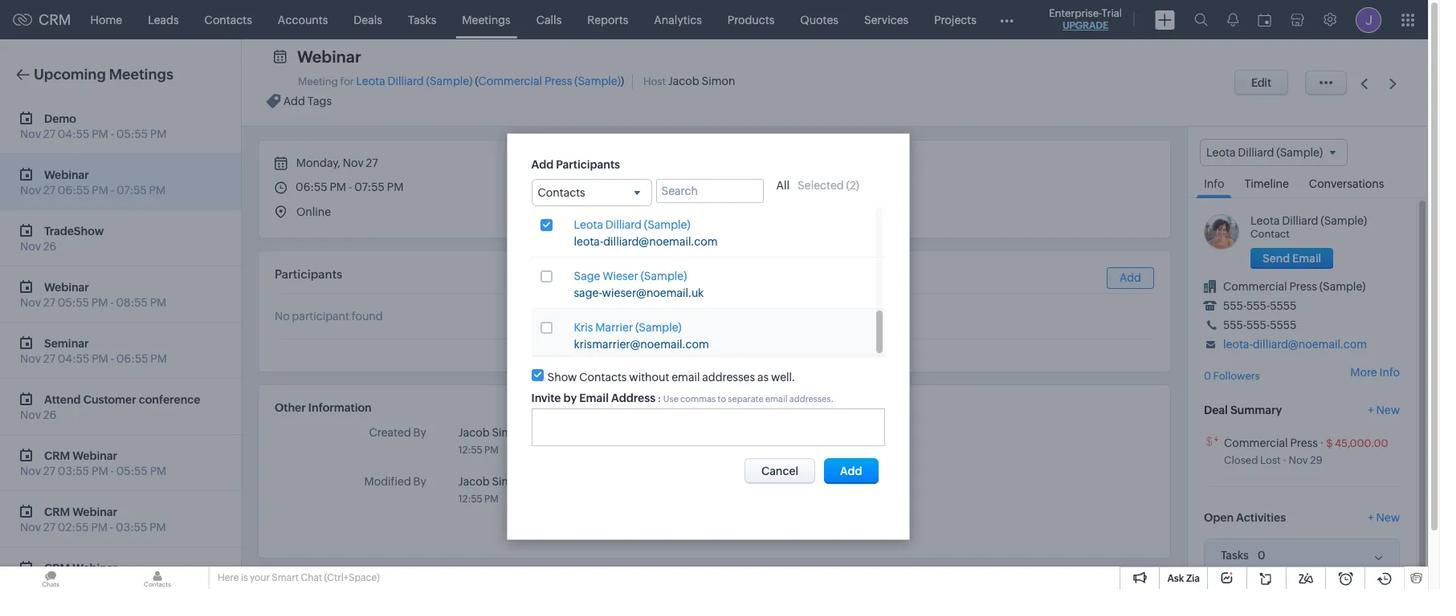 Task type: vqa. For each thing, say whether or not it's contained in the screenshot.


Task type: locate. For each thing, give the bounding box(es) containing it.
- up webinar nov 27 06:55 pm - 07:55 pm
[[111, 128, 114, 141]]

other information
[[275, 402, 372, 415]]

0 horizontal spatial leota dilliard (sample) link
[[356, 75, 473, 88]]

05:55 up webinar nov 27 06:55 pm - 07:55 pm
[[116, 128, 148, 141]]

1 horizontal spatial dilliard
[[606, 218, 642, 231]]

06:55 inside webinar nov 27 06:55 pm - 07:55 pm
[[58, 184, 90, 197]]

dilliard@noemail.com down commercial press (sample)
[[1254, 338, 1368, 351]]

(sample) inside the sage wieser (sample) sage-wieser@noemail.uk
[[641, 270, 687, 283]]

timeline
[[1245, 178, 1290, 191]]

5555 down commercial press (sample)
[[1271, 300, 1297, 313]]

tradeshow
[[44, 225, 104, 237]]

crm webinar
[[44, 562, 117, 575]]

1 12:55 from the top
[[459, 445, 483, 456]]

leota dilliard (sample) link up sage wieser (sample) link
[[574, 218, 691, 232]]

webinar up the meeting
[[297, 47, 362, 66]]

03:55 up crm webinar link
[[116, 522, 147, 534]]

12:55
[[459, 445, 483, 456], [459, 494, 483, 506]]

show
[[548, 371, 577, 384]]

0 vertical spatial 12:55
[[459, 445, 483, 456]]

contacts for contacts 'link'
[[205, 13, 252, 26]]

analytics
[[654, 13, 702, 26]]

0 vertical spatial 04:55
[[58, 128, 89, 141]]

dilliard@noemail.com up sage wieser (sample) link
[[604, 235, 718, 248]]

05:55 up "crm webinar nov 27 02:55 pm - 03:55 pm"
[[116, 465, 148, 478]]

all selected ( 2 )
[[777, 179, 860, 192]]

meetings link
[[450, 0, 524, 39]]

2 horizontal spatial leota dilliard (sample) link
[[1251, 215, 1368, 228]]

1 vertical spatial 04:55
[[58, 353, 89, 366]]

0 horizontal spatial 03:55
[[58, 465, 89, 478]]

0 horizontal spatial 06:55
[[58, 184, 90, 197]]

(sample) down leota dilliard (sample) contact
[[1320, 281, 1367, 293]]

05:55 up seminar
[[58, 297, 89, 309]]

- down 'monday, nov 27'
[[349, 181, 352, 194]]

press up the leota-dilliard@noemail.com link
[[1290, 281, 1318, 293]]

0 vertical spatial 2023
[[593, 428, 616, 440]]

2 mon, 27 nov 2023 12:55 pm from the top
[[459, 477, 616, 506]]

04:55 down demo
[[58, 128, 89, 141]]

dilliard up contact
[[1283, 215, 1319, 228]]

other
[[275, 402, 306, 415]]

0 vertical spatial participants
[[556, 158, 620, 171]]

jacob simon for created by
[[459, 427, 526, 440]]

jacob right 'modified by'
[[459, 476, 490, 489]]

crm up 02:55
[[44, 506, 70, 519]]

1 vertical spatial mon, 27 nov 2023 12:55 pm
[[459, 477, 616, 506]]

45,000.00
[[1336, 438, 1389, 450]]

crm left home link
[[39, 11, 71, 28]]

commercial press (sample) link up the leota-dilliard@noemail.com link
[[1224, 281, 1367, 293]]

Search text field
[[656, 179, 764, 203]]

04:55 down seminar
[[58, 353, 89, 366]]

commercial inside commercial press · $ 45,000.00 closed lost · nov 29
[[1225, 437, 1289, 450]]

1 vertical spatial + new
[[1369, 512, 1401, 525]]

2 26 from the top
[[43, 409, 57, 422]]

08:55
[[116, 297, 148, 309]]

0 horizontal spatial ·
[[1284, 455, 1287, 467]]

for
[[340, 76, 354, 88]]

0 vertical spatial jacob
[[669, 75, 700, 88]]

by
[[414, 427, 427, 440], [414, 476, 427, 489]]

tradeshow nov 26
[[20, 225, 104, 253]]

0 vertical spatial jacob simon
[[459, 427, 526, 440]]

contact
[[1251, 228, 1291, 240]]

leota-dilliard@noemail.com link
[[1224, 338, 1368, 351]]

by right created
[[414, 427, 427, 440]]

03:55 inside "crm webinar nov 27 02:55 pm - 03:55 pm"
[[116, 522, 147, 534]]

crm inside crm webinar nov 27 03:55 pm - 05:55 pm
[[44, 450, 70, 463]]

webinar down tradeshow nov 26
[[44, 281, 89, 294]]

1 vertical spatial 26
[[43, 409, 57, 422]]

signals element
[[1218, 0, 1249, 39]]

27 inside webinar nov 27 06:55 pm - 07:55 pm
[[43, 184, 55, 197]]

1 horizontal spatial 03:55
[[116, 522, 147, 534]]

attend customer conference nov 26
[[20, 393, 200, 422]]

dilliard inside leota dilliard (sample) leota-dilliard@noemail.com
[[606, 218, 642, 231]]

( right selected
[[847, 179, 850, 192]]

leota up contact
[[1251, 215, 1281, 228]]

(sample) for leota dilliard (sample) leota-dilliard@noemail.com
[[644, 218, 691, 231]]

2023 for modified by
[[593, 477, 616, 489]]

mon,
[[536, 428, 559, 440], [536, 477, 559, 489]]

info right more
[[1380, 367, 1401, 380]]

created by
[[369, 427, 427, 440]]

1 vertical spatial +
[[1369, 512, 1375, 525]]

found
[[352, 310, 383, 323]]

0 horizontal spatial add
[[284, 95, 305, 108]]

add for tags
[[284, 95, 305, 108]]

26
[[43, 240, 57, 253], [43, 409, 57, 422]]

+ new down 'more info' link
[[1369, 404, 1401, 417]]

home link
[[78, 0, 135, 39]]

commercial press (sample) link down calls
[[479, 75, 621, 88]]

nov inside seminar nov 27 04:55 pm - 06:55 pm
[[20, 353, 41, 366]]

0 vertical spatial 03:55
[[58, 465, 89, 478]]

03:55
[[58, 465, 89, 478], [116, 522, 147, 534]]

1 555-555-5555 from the top
[[1224, 300, 1297, 313]]

1 horizontal spatial dilliard@noemail.com
[[1254, 338, 1368, 351]]

06:55 up customer
[[116, 353, 148, 366]]

add for participants
[[532, 158, 554, 171]]

(
[[475, 75, 479, 88], [847, 179, 850, 192]]

new down 'more info' link
[[1377, 404, 1401, 417]]

email up the invite by email address : use commas to separate email addresses.
[[672, 371, 700, 384]]

participants up participant
[[275, 268, 343, 281]]

2023
[[593, 428, 616, 440], [593, 477, 616, 489]]

0 vertical spatial simon
[[702, 75, 736, 88]]

2 jacob simon from the top
[[459, 476, 526, 489]]

- down "demo nov 27 04:55 pm - 05:55 pm"
[[111, 184, 114, 197]]

(sample) down search text box
[[644, 218, 691, 231]]

contacts for contacts field
[[538, 186, 586, 199]]

leota for leota dilliard (sample) leota-dilliard@noemail.com
[[574, 218, 603, 231]]

sage-
[[574, 287, 602, 300]]

0 vertical spatial 26
[[43, 240, 57, 253]]

leota- up followers
[[1224, 338, 1254, 351]]

monday, nov 27
[[294, 157, 378, 170]]

leota dilliard (sample) link
[[356, 75, 473, 88], [1251, 215, 1368, 228], [574, 218, 691, 232]]

)
[[621, 75, 624, 88], [857, 179, 860, 192]]

1 vertical spatial jacob
[[459, 427, 490, 440]]

jacob
[[669, 75, 700, 88], [459, 427, 490, 440], [459, 476, 490, 489]]

crm down 02:55
[[44, 562, 70, 575]]

leota- up sage
[[574, 235, 604, 248]]

· right lost
[[1284, 455, 1287, 467]]

1 horizontal spatial participants
[[556, 158, 620, 171]]

1 mon, from the top
[[536, 428, 559, 440]]

) left host
[[621, 75, 624, 88]]

contacts
[[205, 13, 252, 26], [538, 186, 586, 199], [580, 371, 627, 384]]

0 horizontal spatial leota-
[[574, 235, 604, 248]]

1 mon, 27 nov 2023 12:55 pm from the top
[[459, 428, 616, 456]]

2 by from the top
[[414, 476, 427, 489]]

commercial press link
[[1225, 437, 1319, 450]]

participants up contacts field
[[556, 158, 620, 171]]

zia
[[1187, 574, 1201, 585]]

press down calls
[[545, 75, 572, 88]]

1 vertical spatial commercial press (sample) link
[[1224, 281, 1367, 293]]

meetings
[[462, 13, 511, 26], [109, 66, 174, 83]]

2 vertical spatial add
[[1120, 272, 1142, 285]]

1 vertical spatial 5555
[[1271, 319, 1297, 332]]

1 vertical spatial new
[[1377, 512, 1401, 525]]

info
[[1205, 178, 1225, 191], [1380, 367, 1401, 380]]

leota for leota dilliard (sample) contact
[[1251, 215, 1281, 228]]

1 vertical spatial (
[[847, 179, 850, 192]]

is
[[241, 573, 248, 584]]

(sample) down conversations at the right top
[[1321, 215, 1368, 228]]

webinar inside webinar nov 27 05:55 pm - 08:55 pm
[[44, 281, 89, 294]]

mon, 27 nov 2023 12:55 pm for created by
[[459, 428, 616, 456]]

555-555-5555 up the leota-dilliard@noemail.com link
[[1224, 319, 1297, 332]]

(sample) for kris marrier (sample) krismarrier@noemail.com
[[636, 321, 682, 334]]

(sample) up krismarrier@noemail.com
[[636, 321, 682, 334]]

webinar down "attend customer conference nov 26"
[[72, 450, 117, 463]]

04:55 for demo
[[58, 128, 89, 141]]

2 vertical spatial contacts
[[580, 371, 627, 384]]

- left 08:55
[[110, 297, 114, 309]]

smart
[[272, 573, 299, 584]]

contacts inside 'link'
[[205, 13, 252, 26]]

(sample) up wieser@noemail.uk
[[641, 270, 687, 283]]

1 jacob simon from the top
[[459, 427, 526, 440]]

- inside webinar nov 27 05:55 pm - 08:55 pm
[[110, 297, 114, 309]]

mon, 27 nov 2023 12:55 pm
[[459, 428, 616, 456], [459, 477, 616, 506]]

06:55 inside seminar nov 27 04:55 pm - 06:55 pm
[[116, 353, 148, 366]]

2 vertical spatial simon
[[492, 476, 526, 489]]

1 vertical spatial press
[[1290, 281, 1318, 293]]

04:55 for seminar
[[58, 353, 89, 366]]

1 horizontal spatial )
[[857, 179, 860, 192]]

2 + from the top
[[1369, 512, 1375, 525]]

555-555-5555 down commercial press (sample)
[[1224, 300, 1297, 313]]

analytics link
[[642, 0, 715, 39]]

0 vertical spatial ·
[[1321, 437, 1325, 450]]

0 vertical spatial 5555
[[1271, 300, 1297, 313]]

contacts up email
[[580, 371, 627, 384]]

+ new link
[[1369, 404, 1401, 425]]

1 vertical spatial participants
[[275, 268, 343, 281]]

27 inside "crm webinar nov 27 02:55 pm - 03:55 pm"
[[43, 522, 55, 534]]

1 vertical spatial mon,
[[536, 477, 559, 489]]

-
[[111, 128, 114, 141], [349, 181, 352, 194], [111, 184, 114, 197], [110, 297, 114, 309], [111, 353, 114, 366], [110, 465, 114, 478], [110, 522, 113, 534]]

contacts down add participants
[[538, 186, 586, 199]]

0 vertical spatial add
[[284, 95, 305, 108]]

email
[[672, 371, 700, 384], [766, 394, 788, 404]]

more info link
[[1351, 367, 1401, 380]]

2 vertical spatial press
[[1291, 437, 1319, 450]]

0 vertical spatial info
[[1205, 178, 1225, 191]]

+ down 45,000.00 on the right bottom of the page
[[1369, 512, 1375, 525]]

commercial for commercial press (sample)
[[1224, 281, 1288, 293]]

0 vertical spatial 05:55
[[116, 128, 148, 141]]

0 vertical spatial mon, 27 nov 2023 12:55 pm
[[459, 428, 616, 456]]

press for commercial press · $ 45,000.00 closed lost · nov 29
[[1291, 437, 1319, 450]]

1 vertical spatial 2023
[[593, 477, 616, 489]]

by for created by
[[414, 427, 427, 440]]

attend
[[44, 393, 81, 406]]

$
[[1327, 438, 1334, 450]]

1 horizontal spatial leota-
[[1224, 338, 1254, 351]]

leota right the for
[[356, 75, 385, 88]]

1 + new from the top
[[1369, 404, 1401, 417]]

0 vertical spatial (
[[475, 75, 479, 88]]

0 vertical spatial by
[[414, 427, 427, 440]]

enterprise-trial upgrade
[[1050, 7, 1123, 31]]

invite by email address : use commas to separate email addresses.
[[532, 392, 834, 405]]

0 vertical spatial + new
[[1369, 404, 1401, 417]]

commercial for commercial press · $ 45,000.00 closed lost · nov 29
[[1225, 437, 1289, 450]]

activities
[[1237, 512, 1287, 525]]

jacob right host
[[669, 75, 700, 88]]

crm inside "crm webinar nov 27 02:55 pm - 03:55 pm"
[[44, 506, 70, 519]]

jacob simon
[[459, 427, 526, 440], [459, 476, 526, 489]]

2023 for created by
[[593, 428, 616, 440]]

webinar down "demo nov 27 04:55 pm - 05:55 pm"
[[44, 168, 89, 181]]

27 inside webinar nov 27 05:55 pm - 08:55 pm
[[43, 297, 55, 309]]

0 vertical spatial email
[[672, 371, 700, 384]]

addresses.
[[790, 394, 834, 404]]

crm down attend
[[44, 450, 70, 463]]

deals link
[[341, 0, 395, 39]]

leota inside leota dilliard (sample) leota-dilliard@noemail.com
[[574, 218, 603, 231]]

+ up 45,000.00 on the right bottom of the page
[[1369, 404, 1375, 417]]

dilliard inside leota dilliard (sample) contact
[[1283, 215, 1319, 228]]

(sample) for sage wieser (sample) sage-wieser@noemail.uk
[[641, 270, 687, 283]]

1 vertical spatial commercial
[[1224, 281, 1288, 293]]

previous record image
[[1362, 78, 1369, 89]]

1 vertical spatial email
[[766, 394, 788, 404]]

26 down tradeshow
[[43, 240, 57, 253]]

1 horizontal spatial 06:55
[[116, 353, 148, 366]]

(sample) inside kris marrier (sample) krismarrier@noemail.com
[[636, 321, 682, 334]]

crm for crm webinar nov 27 03:55 pm - 05:55 pm
[[44, 450, 70, 463]]

created
[[369, 427, 411, 440]]

nov inside "attend customer conference nov 26"
[[20, 409, 41, 422]]

leota dilliard (sample) contact
[[1251, 215, 1368, 240]]

meetings down leads
[[109, 66, 174, 83]]

06:55 up online
[[296, 181, 328, 194]]

5555 up the leota-dilliard@noemail.com link
[[1271, 319, 1297, 332]]

12:55 for created by
[[459, 445, 483, 456]]

1 vertical spatial add
[[532, 158, 554, 171]]

- right 02:55
[[110, 522, 113, 534]]

1 horizontal spatial info
[[1380, 367, 1401, 380]]

mon, for modified by
[[536, 477, 559, 489]]

(sample) inside leota dilliard (sample) contact
[[1321, 215, 1368, 228]]

1 vertical spatial 555-555-5555
[[1224, 319, 1297, 332]]

commercial down the meetings link
[[479, 75, 543, 88]]

1 vertical spatial contacts
[[538, 186, 586, 199]]

press up the 29
[[1291, 437, 1319, 450]]

krismarrier@noemail.com
[[574, 338, 709, 351]]

1 vertical spatial jacob simon
[[459, 476, 526, 489]]

2
[[850, 179, 857, 192]]

· left $
[[1321, 437, 1325, 450]]

0 vertical spatial +
[[1369, 404, 1375, 417]]

tasks link
[[395, 0, 450, 39]]

jacob for modified by
[[459, 476, 490, 489]]

jacob right created by
[[459, 427, 490, 440]]

Contacts field
[[532, 179, 652, 206]]

0 horizontal spatial )
[[621, 75, 624, 88]]

host jacob simon
[[644, 75, 736, 88]]

0 vertical spatial leota-
[[574, 235, 604, 248]]

2 mon, from the top
[[536, 477, 559, 489]]

1 vertical spatial )
[[857, 179, 860, 192]]

1 26 from the top
[[43, 240, 57, 253]]

0 horizontal spatial 07:55
[[116, 184, 147, 197]]

0 vertical spatial commercial press (sample) link
[[479, 75, 621, 88]]

1 horizontal spatial commercial press (sample) link
[[1224, 281, 1367, 293]]

dilliard right the for
[[388, 75, 424, 88]]

commercial down contact
[[1224, 281, 1288, 293]]

0 vertical spatial mon,
[[536, 428, 559, 440]]

04:55 inside "demo nov 27 04:55 pm - 05:55 pm"
[[58, 128, 89, 141]]

- up customer
[[111, 353, 114, 366]]

show contacts without email addresses as well.
[[548, 371, 796, 384]]

tags
[[308, 95, 332, 108]]

leota down contacts field
[[574, 218, 603, 231]]

crm webinar nov 27 03:55 pm - 05:55 pm
[[20, 450, 167, 478]]

1 horizontal spatial leota dilliard (sample) link
[[574, 218, 691, 232]]

leota dilliard (sample) link down tasks link
[[356, 75, 473, 88]]

0 horizontal spatial meetings
[[109, 66, 174, 83]]

0 horizontal spatial commercial press (sample) link
[[479, 75, 621, 88]]

1 vertical spatial 12:55
[[459, 494, 483, 506]]

1 by from the top
[[414, 427, 427, 440]]

None button
[[1235, 70, 1289, 96], [1251, 248, 1334, 269], [825, 459, 879, 484], [1235, 70, 1289, 96], [1251, 248, 1334, 269], [825, 459, 879, 484]]

(sample) inside leota dilliard (sample) leota-dilliard@noemail.com
[[644, 218, 691, 231]]

products link
[[715, 0, 788, 39]]

1 2023 from the top
[[593, 428, 616, 440]]

2 horizontal spatial leota
[[1251, 215, 1281, 228]]

nov inside "crm webinar nov 27 02:55 pm - 03:55 pm"
[[20, 522, 41, 534]]

wieser@noemail.uk
[[602, 287, 704, 300]]

26 down attend
[[43, 409, 57, 422]]

1 new from the top
[[1377, 404, 1401, 417]]

leota inside leota dilliard (sample) contact
[[1251, 215, 1281, 228]]

- inside crm webinar nov 27 03:55 pm - 05:55 pm
[[110, 465, 114, 478]]

2 vertical spatial jacob
[[459, 476, 490, 489]]

webinar up 02:55
[[72, 506, 117, 519]]

1 horizontal spatial email
[[766, 394, 788, 404]]

0 horizontal spatial dilliard@noemail.com
[[604, 235, 718, 248]]

1 vertical spatial 05:55
[[58, 297, 89, 309]]

0 vertical spatial meetings
[[462, 13, 511, 26]]

0 vertical spatial commercial
[[479, 75, 543, 88]]

07:55 down 'monday, nov 27'
[[355, 181, 385, 194]]

demo nov 27 04:55 pm - 05:55 pm
[[20, 112, 167, 141]]

contacts right leads link
[[205, 13, 252, 26]]

2 2023 from the top
[[593, 477, 616, 489]]

summary
[[1231, 404, 1283, 417]]

contacts inside field
[[538, 186, 586, 199]]

2 vertical spatial 05:55
[[116, 465, 148, 478]]

information
[[308, 402, 372, 415]]

email down well.
[[766, 394, 788, 404]]

- up "crm webinar nov 27 02:55 pm - 03:55 pm"
[[110, 465, 114, 478]]

1 vertical spatial by
[[414, 476, 427, 489]]

contacts image
[[107, 567, 208, 590]]

wieser
[[603, 270, 639, 283]]

04:55 inside seminar nov 27 04:55 pm - 06:55 pm
[[58, 353, 89, 366]]

nov inside tradeshow nov 26
[[20, 240, 41, 253]]

address
[[612, 392, 656, 405]]

monday,
[[296, 157, 341, 170]]

signals image
[[1228, 13, 1239, 27]]

commercial up lost
[[1225, 437, 1289, 450]]

2 04:55 from the top
[[58, 353, 89, 366]]

(sample) left host
[[575, 75, 621, 88]]

0 vertical spatial dilliard@noemail.com
[[604, 235, 718, 248]]

leota dilliard (sample) link up contact
[[1251, 215, 1368, 228]]

05:55 inside crm webinar nov 27 03:55 pm - 05:55 pm
[[116, 465, 148, 478]]

1 vertical spatial simon
[[492, 427, 526, 440]]

press inside commercial press · $ 45,000.00 closed lost · nov 29
[[1291, 437, 1319, 450]]

info left timeline at top
[[1205, 178, 1225, 191]]

+ new down 45,000.00 on the right bottom of the page
[[1369, 512, 1401, 525]]

1 horizontal spatial 07:55
[[355, 181, 385, 194]]

( down the meetings link
[[475, 75, 479, 88]]

0 vertical spatial )
[[621, 75, 624, 88]]

) right selected
[[857, 179, 860, 192]]

new down 45,000.00 on the right bottom of the page
[[1377, 512, 1401, 525]]

by right modified
[[414, 476, 427, 489]]

deal summary
[[1205, 404, 1283, 417]]

leota- inside leota dilliard (sample) leota-dilliard@noemail.com
[[574, 235, 604, 248]]

06:55 up tradeshow
[[58, 184, 90, 197]]

2 12:55 from the top
[[459, 494, 483, 506]]

1 04:55 from the top
[[58, 128, 89, 141]]

participants
[[556, 158, 620, 171], [275, 268, 343, 281]]

meetings left calls
[[462, 13, 511, 26]]

to
[[718, 394, 727, 404]]

2 vertical spatial commercial
[[1225, 437, 1289, 450]]

webinar inside webinar nov 27 06:55 pm - 07:55 pm
[[44, 168, 89, 181]]

dilliard down contacts field
[[606, 218, 642, 231]]

03:55 up "crm webinar nov 27 02:55 pm - 03:55 pm"
[[58, 465, 89, 478]]

webinar down 02:55
[[72, 562, 117, 575]]

reports link
[[575, 0, 642, 39]]

07:55 down "demo nov 27 04:55 pm - 05:55 pm"
[[116, 184, 147, 197]]

next record image
[[1390, 78, 1401, 89]]



Task type: describe. For each thing, give the bounding box(es) containing it.
dilliard@noemail.com inside leota dilliard (sample) leota-dilliard@noemail.com
[[604, 235, 718, 248]]

more info
[[1351, 367, 1401, 380]]

chats image
[[0, 567, 101, 590]]

upgrade
[[1063, 20, 1109, 31]]

27 inside crm webinar nov 27 03:55 pm - 05:55 pm
[[43, 465, 55, 478]]

webinar inside "crm webinar nov 27 02:55 pm - 03:55 pm"
[[72, 506, 117, 519]]

crm for crm
[[39, 11, 71, 28]]

06:55 pm - 07:55 pm
[[296, 181, 404, 194]]

1 vertical spatial leota-
[[1224, 338, 1254, 351]]

- inside "demo nov 27 04:55 pm - 05:55 pm"
[[111, 128, 114, 141]]

upcoming meetings
[[34, 66, 174, 83]]

here is your smart chat (ctrl+space)
[[218, 573, 380, 584]]

nov inside crm webinar nov 27 03:55 pm - 05:55 pm
[[20, 465, 41, 478]]

(sample) for leota dilliard (sample) contact
[[1321, 215, 1368, 228]]

tasks
[[408, 13, 437, 26]]

leota dilliard (sample) link for leota dilliard (sample) contact
[[1251, 215, 1368, 228]]

customer
[[83, 393, 136, 406]]

email inside the invite by email address : use commas to separate email addresses.
[[766, 394, 788, 404]]

kris
[[574, 321, 593, 334]]

05:55 inside "demo nov 27 04:55 pm - 05:55 pm"
[[116, 128, 148, 141]]

add tags
[[284, 95, 332, 108]]

1 + from the top
[[1369, 404, 1375, 417]]

more
[[1351, 367, 1378, 380]]

dilliard for leota dilliard (sample) leota-dilliard@noemail.com
[[606, 218, 642, 231]]

1 vertical spatial info
[[1380, 367, 1401, 380]]

info link
[[1197, 167, 1233, 199]]

crm for crm webinar
[[44, 562, 70, 575]]

accounts link
[[265, 0, 341, 39]]

leota-dilliard@noemail.com
[[1224, 338, 1368, 351]]

2 new from the top
[[1377, 512, 1401, 525]]

press for commercial press (sample)
[[1290, 281, 1318, 293]]

jacob for created by
[[459, 427, 490, 440]]

ask zia
[[1168, 574, 1201, 585]]

by for modified by
[[414, 476, 427, 489]]

1 vertical spatial dilliard@noemail.com
[[1254, 338, 1368, 351]]

12:55 for modified by
[[459, 494, 483, 506]]

mon, for created by
[[536, 428, 559, 440]]

addresses
[[703, 371, 756, 384]]

2 + new from the top
[[1369, 512, 1401, 525]]

26 inside "attend customer conference nov 26"
[[43, 409, 57, 422]]

meeting for leota dilliard (sample) ( commercial press (sample) )
[[298, 75, 624, 88]]

27 inside seminar nov 27 04:55 pm - 06:55 pm
[[43, 353, 55, 366]]

crm link
[[13, 11, 71, 28]]

2 555-555-5555 from the top
[[1224, 319, 1297, 332]]

open
[[1205, 512, 1234, 525]]

0 horizontal spatial info
[[1205, 178, 1225, 191]]

calls link
[[524, 0, 575, 39]]

quotes
[[801, 13, 839, 26]]

accounts
[[278, 13, 328, 26]]

0 horizontal spatial participants
[[275, 268, 343, 281]]

services link
[[852, 0, 922, 39]]

commercial press (sample)
[[1224, 281, 1367, 293]]

1 horizontal spatial (
[[847, 179, 850, 192]]

crm webinar nov 27 02:55 pm - 03:55 pm
[[20, 506, 166, 534]]

1 vertical spatial meetings
[[109, 66, 174, 83]]

2 5555 from the top
[[1271, 319, 1297, 332]]

host
[[644, 76, 666, 88]]

use
[[664, 394, 679, 404]]

0
[[1205, 371, 1212, 383]]

2 horizontal spatial add
[[1120, 272, 1142, 285]]

07:55 inside webinar nov 27 06:55 pm - 07:55 pm
[[116, 184, 147, 197]]

03:55 inside crm webinar nov 27 03:55 pm - 05:55 pm
[[58, 465, 89, 478]]

mon, 27 nov 2023 12:55 pm for modified by
[[459, 477, 616, 506]]

without
[[630, 371, 670, 384]]

26 inside tradeshow nov 26
[[43, 240, 57, 253]]

webinar nov 27 06:55 pm - 07:55 pm
[[20, 168, 166, 197]]

as
[[758, 371, 769, 384]]

1 5555 from the top
[[1271, 300, 1297, 313]]

dilliard for leota dilliard (sample) contact
[[1283, 215, 1319, 228]]

leota dilliard (sample) link for leota dilliard (sample) leota-dilliard@noemail.com
[[574, 218, 691, 232]]

quotes link
[[788, 0, 852, 39]]

- inside seminar nov 27 04:55 pm - 06:55 pm
[[111, 353, 114, 366]]

nov inside "demo nov 27 04:55 pm - 05:55 pm"
[[20, 128, 41, 141]]

marrier
[[596, 321, 633, 334]]

modified
[[364, 476, 411, 489]]

29
[[1311, 455, 1323, 467]]

enterprise-
[[1050, 7, 1102, 19]]

sage wieser (sample) sage-wieser@noemail.uk
[[574, 270, 704, 300]]

no
[[275, 310, 290, 323]]

modified by
[[364, 476, 427, 489]]

timeline link
[[1237, 167, 1298, 198]]

conversations
[[1310, 178, 1385, 191]]

add participants
[[532, 158, 620, 171]]

simon for modified by
[[492, 476, 526, 489]]

projects
[[935, 13, 977, 26]]

1 horizontal spatial meetings
[[462, 13, 511, 26]]

jacob simon for modified by
[[459, 476, 526, 489]]

seminar nov 27 04:55 pm - 06:55 pm
[[20, 337, 167, 366]]

0 vertical spatial press
[[545, 75, 572, 88]]

1 vertical spatial ·
[[1284, 455, 1287, 467]]

27 inside "demo nov 27 04:55 pm - 05:55 pm"
[[43, 128, 55, 141]]

nov inside commercial press · $ 45,000.00 closed lost · nov 29
[[1289, 455, 1309, 467]]

all
[[777, 179, 790, 192]]

2 horizontal spatial 06:55
[[296, 181, 328, 194]]

05:55 inside webinar nov 27 05:55 pm - 08:55 pm
[[58, 297, 89, 309]]

all link
[[777, 179, 790, 192]]

lost
[[1261, 455, 1282, 467]]

- inside "crm webinar nov 27 02:55 pm - 03:55 pm"
[[110, 522, 113, 534]]

your
[[250, 573, 270, 584]]

well.
[[771, 371, 796, 384]]

crm for crm webinar nov 27 02:55 pm - 03:55 pm
[[44, 506, 70, 519]]

selected
[[798, 179, 844, 192]]

contacts link
[[192, 0, 265, 39]]

0 followers
[[1205, 371, 1261, 383]]

deals
[[354, 13, 382, 26]]

trial
[[1102, 7, 1123, 19]]

0 horizontal spatial leota
[[356, 75, 385, 88]]

reports
[[588, 13, 629, 26]]

leads link
[[135, 0, 192, 39]]

webinar nov 27 05:55 pm - 08:55 pm
[[20, 281, 167, 309]]

conversations link
[[1302, 167, 1393, 198]]

nov inside webinar nov 27 05:55 pm - 08:55 pm
[[20, 297, 41, 309]]

(sample) for commercial press (sample)
[[1320, 281, 1367, 293]]

simon for created by
[[492, 427, 526, 440]]

webinar inside crm webinar nov 27 03:55 pm - 05:55 pm
[[72, 450, 117, 463]]

cancel
[[762, 465, 799, 478]]

products
[[728, 13, 775, 26]]

1 horizontal spatial ·
[[1321, 437, 1325, 450]]

closed
[[1225, 455, 1259, 467]]

deal
[[1205, 404, 1229, 417]]

conference
[[139, 393, 200, 406]]

commas
[[681, 394, 716, 404]]

(ctrl+space)
[[324, 573, 380, 584]]

invite
[[532, 392, 561, 405]]

here
[[218, 573, 239, 584]]

- inside webinar nov 27 06:55 pm - 07:55 pm
[[111, 184, 114, 197]]

0 horizontal spatial dilliard
[[388, 75, 424, 88]]

(sample) down tasks link
[[426, 75, 473, 88]]

0 horizontal spatial (
[[475, 75, 479, 88]]

no participant found
[[275, 310, 383, 323]]

nov inside webinar nov 27 06:55 pm - 07:55 pm
[[20, 184, 41, 197]]

kris marrier (sample) krismarrier@noemail.com
[[574, 321, 709, 351]]

upcoming
[[34, 66, 106, 83]]

sage
[[574, 270, 601, 283]]

online
[[297, 206, 331, 219]]



